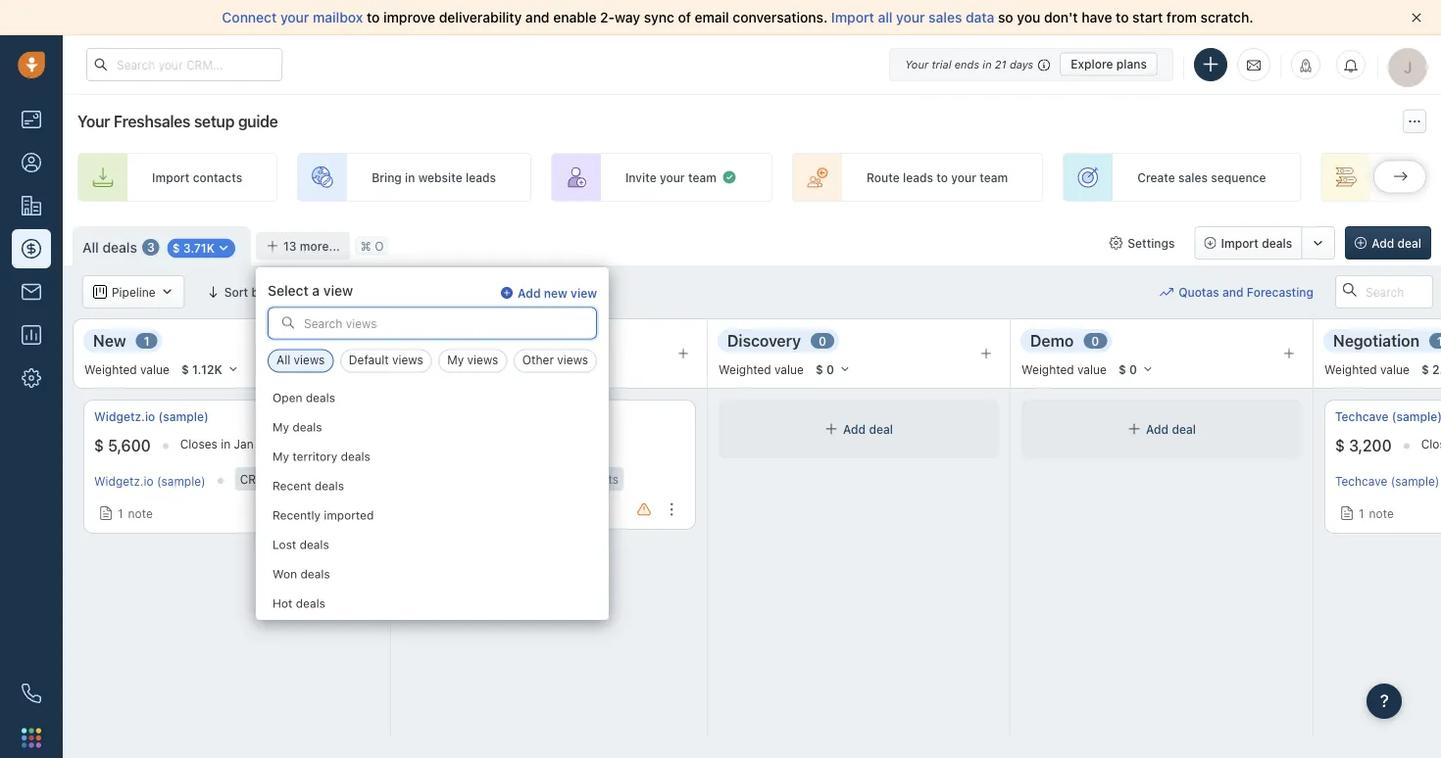 Task type: vqa. For each thing, say whether or not it's contained in the screenshot.
MY DEALS
yes



Task type: describe. For each thing, give the bounding box(es) containing it.
value for negotiation
[[1381, 363, 1410, 376]]

21
[[995, 58, 1007, 71]]

$ 3.71k button
[[167, 239, 235, 258]]

discovery
[[727, 331, 801, 350]]

phone image
[[22, 684, 41, 704]]

recent deals
[[273, 479, 344, 493]]

hot deals
[[273, 597, 325, 610]]

deals for all
[[102, 239, 137, 256]]

0 vertical spatial in
[[983, 58, 992, 71]]

of
[[678, 9, 691, 25]]

contacts
[[193, 171, 242, 184]]

container_wx8msf4aqz5i3rn1 image inside all deal owners button
[[484, 285, 498, 299]]

more...
[[300, 239, 340, 253]]

1 down $ 3,200
[[1359, 507, 1364, 521]]

a
[[312, 282, 320, 299]]

hot
[[273, 597, 293, 610]]

container_wx8msf4aqz5i3rn1 image down the $ 5,600
[[99, 507, 113, 521]]

in for bring in website leads
[[405, 171, 415, 184]]

scratch.
[[1201, 9, 1254, 25]]

my views
[[447, 353, 498, 367]]

sort by button
[[195, 275, 344, 309]]

your right the route on the top of the page
[[951, 171, 976, 184]]

note for container_wx8msf4aqz5i3rn1 image underneath $ 3,200
[[1369, 507, 1394, 521]]

$ 1.12k
[[181, 363, 222, 376]]

quotas
[[1179, 285, 1219, 299]]

days
[[1010, 58, 1034, 71]]

o
[[375, 239, 384, 253]]

13 more...
[[283, 239, 340, 253]]

route leads to your team link
[[792, 153, 1043, 202]]

won deals
[[273, 567, 330, 581]]

clos
[[1421, 438, 1441, 451]]

closes
[[180, 438, 218, 451]]

forecasting
[[1247, 285, 1314, 299]]

email image
[[1247, 57, 1261, 73]]

deal inside all deal owners button
[[523, 285, 547, 299]]

gold
[[278, 473, 304, 486]]

weighted for demo
[[1022, 363, 1074, 376]]

deals up monthly at the bottom of page
[[341, 449, 370, 463]]

Search your CRM... text field
[[86, 48, 282, 81]]

1 widgetz.io from the top
[[94, 410, 155, 424]]

select a view
[[268, 282, 353, 299]]

other views
[[522, 353, 588, 367]]

import deals button
[[1195, 226, 1302, 260]]

from
[[1167, 9, 1197, 25]]

deals for import
[[1262, 236, 1292, 250]]

create sales sequence link
[[1063, 153, 1301, 202]]

recently
[[273, 508, 321, 522]]

my views button
[[438, 349, 507, 373]]

your trial ends in 21 days
[[905, 58, 1034, 71]]

deal inside add deal button
[[1398, 236, 1422, 250]]

(sample) right monthly at the bottom of page
[[382, 473, 431, 486]]

$ 0 for demo
[[1119, 363, 1137, 376]]

1 horizontal spatial to
[[937, 171, 948, 184]]

import contacts
[[152, 171, 242, 184]]

$ 0 button for demo
[[1110, 359, 1163, 380]]

sort by
[[224, 285, 265, 299]]

negotiation
[[1333, 331, 1420, 350]]

create
[[1137, 171, 1175, 184]]

container_wx8msf4aqz5i3rn1 image inside $ 3.71k button
[[217, 241, 230, 255]]

1 up other
[[522, 334, 528, 348]]

default views
[[349, 353, 423, 367]]

sort by button
[[195, 275, 344, 309]]

1 techcave (sample) from the top
[[1335, 410, 1441, 424]]

my for my territory deals
[[273, 449, 289, 463]]

views for other views
[[557, 353, 588, 367]]

filter
[[387, 285, 414, 299]]

⌘ o
[[361, 239, 384, 253]]

products
[[569, 473, 619, 486]]

(sample) up clos
[[1392, 410, 1441, 424]]

create sales sequence
[[1137, 171, 1266, 184]]

no products
[[550, 473, 619, 486]]

invite
[[625, 171, 657, 184]]

all views button
[[268, 349, 334, 373]]

set
[[1396, 171, 1415, 184]]

views for my views
[[467, 353, 498, 367]]

jan
[[234, 438, 254, 451]]

1 filter applied
[[378, 285, 459, 299]]

2 techcave (sample) link from the top
[[1335, 475, 1440, 488]]

1 note for container_wx8msf4aqz5i3rn1 image underneath $ 3,200
[[1359, 507, 1394, 521]]

in for closes in jan
[[221, 438, 231, 451]]

sort
[[224, 285, 248, 299]]

bring in website leads link
[[297, 153, 531, 202]]

my for my views
[[447, 353, 464, 367]]

views for all views
[[294, 353, 325, 367]]

3,200
[[1349, 437, 1392, 456]]

-
[[270, 473, 275, 486]]

connect your mailbox link
[[222, 9, 367, 25]]

new
[[544, 286, 568, 300]]

explore plans
[[1071, 57, 1147, 71]]

quotas and forecasting
[[1179, 285, 1314, 299]]

deals for recent
[[315, 479, 344, 493]]

up
[[1418, 171, 1432, 184]]

weighted for negotiation
[[1325, 363, 1377, 376]]

pipeline button
[[82, 275, 185, 309]]

1 team from the left
[[688, 171, 717, 184]]

1 horizontal spatial import
[[831, 9, 874, 25]]

weighted value for negotiation
[[1325, 363, 1410, 376]]

2 widgetz.io (sample) link from the top
[[94, 475, 206, 488]]

container_wx8msf4aqz5i3rn1 image inside pipeline popup button
[[160, 285, 174, 299]]

crm
[[240, 473, 266, 486]]

owners
[[551, 285, 592, 299]]

demo
[[1030, 331, 1074, 350]]

deals for lost
[[300, 538, 329, 551]]

set up y
[[1396, 171, 1441, 184]]

plans
[[1117, 57, 1147, 71]]

2 techcave from the top
[[1335, 475, 1388, 488]]

and inside the quotas and forecasting link
[[1223, 285, 1244, 299]]

deals for my
[[293, 420, 322, 434]]

view for select a view
[[323, 282, 353, 299]]

improve
[[383, 9, 435, 25]]

container_wx8msf4aqz5i3rn1 image inside 1 filter applied button
[[356, 285, 370, 299]]

mailbox
[[313, 9, 363, 25]]

1 techcave (sample) link from the top
[[1335, 409, 1441, 426]]

all deals link
[[82, 238, 137, 257]]

$ 1.12k button
[[172, 359, 248, 380]]

quotas and forecasting link
[[1160, 275, 1333, 309]]

by
[[251, 285, 265, 299]]

settings button
[[1099, 226, 1185, 260]]

$ 0 for discovery
[[816, 363, 834, 376]]

recent
[[273, 479, 311, 493]]

views for default views
[[392, 353, 423, 367]]

data
[[966, 9, 995, 25]]

deals for open
[[306, 391, 335, 404]]

1 leads from the left
[[466, 171, 496, 184]]

deliverability
[[439, 9, 522, 25]]

$ 0 button for discovery
[[807, 359, 860, 380]]

1 inside 1 filter applied button
[[378, 285, 384, 299]]



Task type: locate. For each thing, give the bounding box(es) containing it.
⌘
[[361, 239, 371, 253]]

1 vertical spatial techcave (sample) link
[[1335, 475, 1440, 488]]

2 value from the left
[[775, 363, 804, 376]]

1 horizontal spatial team
[[980, 171, 1008, 184]]

techcave (sample) up 3,200
[[1335, 410, 1441, 424]]

add inside button
[[1372, 236, 1394, 250]]

to left start
[[1116, 9, 1129, 25]]

widgetz.io (sample) up 5,600
[[94, 410, 209, 424]]

weighted down discovery
[[719, 363, 771, 376]]

techcave
[[1335, 410, 1389, 424], [1335, 475, 1388, 488]]

1 right "new"
[[144, 334, 150, 348]]

$ 0 button
[[807, 359, 860, 380], [1110, 359, 1163, 380]]

deals right hot
[[296, 597, 325, 610]]

views right default
[[392, 353, 423, 367]]

2 horizontal spatial add deal
[[1372, 236, 1422, 250]]

2 vertical spatial my
[[273, 449, 289, 463]]

phone element
[[12, 675, 51, 714]]

1 left filter
[[378, 285, 384, 299]]

all
[[82, 239, 99, 256], [506, 285, 520, 299], [277, 353, 290, 367]]

add deal for discovery
[[843, 422, 893, 436]]

weighted for discovery
[[719, 363, 771, 376]]

1 horizontal spatial $ 0
[[1119, 363, 1137, 376]]

1 views from the left
[[294, 353, 325, 367]]

import for import deals
[[1221, 236, 1259, 250]]

deals down the open deals
[[293, 420, 322, 434]]

3.71k
[[183, 241, 215, 255]]

1 note down 3,200
[[1359, 507, 1394, 521]]

2 vertical spatial in
[[221, 438, 231, 451]]

1 vertical spatial widgetz.io
[[94, 475, 153, 488]]

widgetz.io (sample) link up 5,600
[[94, 409, 209, 426]]

explore
[[1071, 57, 1113, 71]]

1 weighted from the left
[[84, 363, 137, 376]]

all left new
[[506, 285, 520, 299]]

0 horizontal spatial in
[[221, 438, 231, 451]]

in left jan
[[221, 438, 231, 451]]

1 widgetz.io (sample) link from the top
[[94, 409, 209, 426]]

all
[[878, 9, 893, 25]]

2 widgetz.io from the top
[[94, 475, 153, 488]]

0 horizontal spatial $ 0 button
[[807, 359, 860, 380]]

1 vertical spatial techcave
[[1335, 475, 1388, 488]]

1 vertical spatial and
[[1223, 285, 1244, 299]]

deals right open
[[306, 391, 335, 404]]

2 leads from the left
[[903, 171, 933, 184]]

2 widgetz.io (sample) from the top
[[94, 475, 206, 488]]

enable
[[553, 9, 597, 25]]

container_wx8msf4aqz5i3rn1 image inside the invite your team link
[[722, 170, 737, 185]]

import inside button
[[1221, 236, 1259, 250]]

all for deal
[[506, 285, 520, 299]]

0 vertical spatial widgetz.io (sample) link
[[94, 409, 209, 426]]

my down open
[[273, 420, 289, 434]]

note down 3,200
[[1369, 507, 1394, 521]]

2 horizontal spatial to
[[1116, 9, 1129, 25]]

container_wx8msf4aqz5i3rn1 image left the quotas
[[1160, 285, 1174, 299]]

1 vertical spatial sales
[[1179, 171, 1208, 184]]

1 1 note from the left
[[118, 507, 153, 521]]

your for your trial ends in 21 days
[[905, 58, 929, 71]]

$ 3.71k button
[[162, 236, 241, 259]]

plan
[[308, 473, 331, 486]]

deals up recently imported
[[315, 479, 344, 493]]

(sample) down clos
[[1391, 475, 1440, 488]]

freshworks switcher image
[[22, 729, 41, 748]]

all for deals
[[82, 239, 99, 256]]

default views button
[[340, 349, 432, 373]]

lost deals
[[273, 538, 329, 551]]

and left enable on the top of page
[[525, 9, 550, 25]]

weighted value for discovery
[[719, 363, 804, 376]]

applied
[[417, 285, 459, 299]]

pipeline
[[112, 285, 156, 299]]

2 1 note from the left
[[1359, 507, 1394, 521]]

2 vertical spatial import
[[1221, 236, 1259, 250]]

bring in website leads
[[372, 171, 496, 184]]

to right mailbox
[[367, 9, 380, 25]]

imported
[[324, 508, 374, 522]]

2.
[[1432, 363, 1441, 376]]

0 vertical spatial my
[[447, 353, 464, 367]]

add deal
[[1372, 236, 1422, 250], [843, 422, 893, 436], [1146, 422, 1196, 436]]

container_wx8msf4aqz5i3rn1 image
[[217, 241, 230, 255], [93, 285, 107, 299], [356, 285, 370, 299], [825, 423, 838, 436], [1128, 423, 1141, 436]]

my
[[447, 353, 464, 367], [273, 420, 289, 434], [273, 449, 289, 463]]

container_wx8msf4aqz5i3rn1 image left settings
[[1109, 236, 1123, 250]]

1 note from the left
[[128, 507, 153, 521]]

4 weighted value from the left
[[1325, 363, 1410, 376]]

$ 3,200
[[1335, 437, 1392, 456]]

widgetz.io (sample) down 5,600
[[94, 475, 206, 488]]

value for discovery
[[775, 363, 804, 376]]

1 vertical spatial all
[[506, 285, 520, 299]]

0 horizontal spatial sales
[[929, 9, 962, 25]]

1 horizontal spatial view
[[571, 286, 597, 300]]

new
[[93, 331, 126, 350]]

all up open
[[277, 353, 290, 367]]

weighted value down demo
[[1022, 363, 1107, 376]]

1.12k
[[192, 363, 222, 376]]

email
[[695, 9, 729, 25]]

and
[[525, 9, 550, 25], [1223, 285, 1244, 299]]

1 widgetz.io (sample) from the top
[[94, 410, 209, 424]]

1 weighted value from the left
[[84, 363, 169, 376]]

container_wx8msf4aqz5i3rn1 image inside the 'settings' popup button
[[1109, 236, 1123, 250]]

views
[[294, 353, 325, 367], [392, 353, 423, 367], [467, 353, 498, 367], [557, 353, 588, 367]]

view
[[323, 282, 353, 299], [571, 286, 597, 300]]

0 vertical spatial widgetz.io (sample)
[[94, 410, 209, 424]]

0 horizontal spatial to
[[367, 9, 380, 25]]

0 horizontal spatial view
[[323, 282, 353, 299]]

0 vertical spatial techcave (sample) link
[[1335, 409, 1441, 426]]

techcave down $ 3,200
[[1335, 475, 1388, 488]]

deals right lost
[[300, 538, 329, 551]]

2 views from the left
[[392, 353, 423, 367]]

you
[[1017, 9, 1041, 25]]

views inside all views button
[[294, 353, 325, 367]]

route leads to your team
[[867, 171, 1008, 184]]

0 horizontal spatial and
[[525, 9, 550, 25]]

1 horizontal spatial $ 0 button
[[1110, 359, 1163, 380]]

1 down the $ 5,600
[[118, 507, 123, 521]]

0 vertical spatial import
[[831, 9, 874, 25]]

my up -
[[273, 449, 289, 463]]

1 vertical spatial widgetz.io (sample) link
[[94, 475, 206, 488]]

2 note from the left
[[1369, 507, 1394, 521]]

2 horizontal spatial import
[[1221, 236, 1259, 250]]

weighted value down negotiation
[[1325, 363, 1410, 376]]

2 horizontal spatial in
[[983, 58, 992, 71]]

view for add new view
[[571, 286, 597, 300]]

1 techcave from the top
[[1335, 410, 1389, 424]]

1 horizontal spatial sales
[[1179, 171, 1208, 184]]

container_wx8msf4aqz5i3rn1 image inside the quotas and forecasting link
[[1160, 285, 1174, 299]]

0 vertical spatial widgetz.io
[[94, 410, 155, 424]]

1 vertical spatial import
[[152, 171, 190, 184]]

widgetz.io (sample) link down 5,600
[[94, 475, 206, 488]]

5,600
[[108, 437, 151, 456]]

your left mailbox
[[280, 9, 309, 25]]

2-
[[600, 9, 615, 25]]

open deals
[[273, 391, 335, 404]]

import all your sales data link
[[831, 9, 998, 25]]

your right 'invite' at the left top
[[660, 171, 685, 184]]

deals for won
[[301, 567, 330, 581]]

import contacts link
[[77, 153, 278, 202]]

won
[[273, 567, 297, 581]]

add deal inside button
[[1372, 236, 1422, 250]]

2 vertical spatial all
[[277, 353, 290, 367]]

techcave up $ 3,200
[[1335, 410, 1389, 424]]

view right a
[[323, 282, 353, 299]]

container_wx8msf4aqz5i3rn1 image right pipeline
[[160, 285, 174, 299]]

0 horizontal spatial your
[[77, 112, 110, 131]]

import for import contacts
[[152, 171, 190, 184]]

freshsales
[[114, 112, 190, 131]]

2 horizontal spatial all
[[506, 285, 520, 299]]

0 vertical spatial techcave (sample)
[[1335, 410, 1441, 424]]

your freshsales setup guide
[[77, 112, 278, 131]]

1 filter applied button
[[344, 275, 471, 309]]

import left contacts
[[152, 171, 190, 184]]

your left trial
[[905, 58, 929, 71]]

container_wx8msf4aqz5i3rn1 image right invite your team
[[722, 170, 737, 185]]

start
[[1133, 9, 1163, 25]]

container_wx8msf4aqz5i3rn1 image right applied
[[484, 285, 498, 299]]

close image
[[1412, 13, 1422, 23]]

0 vertical spatial all
[[82, 239, 99, 256]]

1 horizontal spatial and
[[1223, 285, 1244, 299]]

import deals group
[[1195, 226, 1335, 260]]

note
[[128, 507, 153, 521], [1369, 507, 1394, 521]]

(sample) up closes
[[158, 410, 209, 424]]

view right new
[[571, 286, 597, 300]]

0 horizontal spatial leads
[[466, 171, 496, 184]]

connect your mailbox to improve deliverability and enable 2-way sync of email conversations. import all your sales data so you don't have to start from scratch.
[[222, 9, 1254, 25]]

techcave (sample) link down 3,200
[[1335, 475, 1440, 488]]

1 horizontal spatial all
[[277, 353, 290, 367]]

0 horizontal spatial note
[[128, 507, 153, 521]]

1 vertical spatial techcave (sample)
[[1335, 475, 1440, 488]]

2 weighted value from the left
[[719, 363, 804, 376]]

import left all
[[831, 9, 874, 25]]

route
[[867, 171, 900, 184]]

your right all
[[896, 9, 925, 25]]

1 vertical spatial in
[[405, 171, 415, 184]]

note for container_wx8msf4aqz5i3rn1 image under the $ 5,600
[[128, 507, 153, 521]]

views down "qualification"
[[467, 353, 498, 367]]

1 horizontal spatial note
[[1369, 507, 1394, 521]]

in right bring in the left top of the page
[[405, 171, 415, 184]]

other
[[522, 353, 554, 367]]

sync
[[644, 9, 674, 25]]

weighted down demo
[[1022, 363, 1074, 376]]

weighted value down discovery
[[719, 363, 804, 376]]

weighted down "new"
[[84, 363, 137, 376]]

1 horizontal spatial in
[[405, 171, 415, 184]]

1 note down 5,600
[[118, 507, 153, 521]]

all left the 3
[[82, 239, 99, 256]]

0 vertical spatial your
[[905, 58, 929, 71]]

views inside other views button
[[557, 353, 588, 367]]

weighted value for new
[[84, 363, 169, 376]]

1 vertical spatial your
[[77, 112, 110, 131]]

lost
[[273, 538, 296, 551]]

territory
[[293, 449, 338, 463]]

0 horizontal spatial $ 0
[[816, 363, 834, 376]]

sales right create
[[1179, 171, 1208, 184]]

deals left the 3
[[102, 239, 137, 256]]

value for demo
[[1078, 363, 1107, 376]]

my deals
[[273, 420, 322, 434]]

1 $ 0 from the left
[[816, 363, 834, 376]]

all deal owners button
[[471, 275, 604, 309]]

3 weighted from the left
[[1022, 363, 1074, 376]]

my for my deals
[[273, 420, 289, 434]]

0 horizontal spatial team
[[688, 171, 717, 184]]

deals for hot
[[296, 597, 325, 610]]

0 vertical spatial sales
[[929, 9, 962, 25]]

container_wx8msf4aqz5i3rn1 image down $ 3,200
[[1340, 507, 1354, 521]]

0 vertical spatial techcave
[[1335, 410, 1389, 424]]

views inside default views button
[[392, 353, 423, 367]]

add
[[1372, 236, 1394, 250], [518, 286, 541, 300], [843, 422, 866, 436], [1146, 422, 1169, 436]]

1 note for container_wx8msf4aqz5i3rn1 image under the $ 5,600
[[118, 507, 153, 521]]

2 weighted from the left
[[719, 363, 771, 376]]

import up quotas and forecasting
[[1221, 236, 1259, 250]]

and right the quotas
[[1223, 285, 1244, 299]]

3 views from the left
[[467, 353, 498, 367]]

qualification
[[411, 331, 504, 350]]

13
[[283, 239, 297, 253]]

my down "qualification"
[[447, 353, 464, 367]]

weighted value for demo
[[1022, 363, 1107, 376]]

select
[[268, 282, 309, 299]]

recently imported
[[273, 508, 374, 522]]

3 weighted value from the left
[[1022, 363, 1107, 376]]

0 horizontal spatial 1 note
[[118, 507, 153, 521]]

your for your freshsales setup guide
[[77, 112, 110, 131]]

1 horizontal spatial your
[[905, 58, 929, 71]]

container_wx8msf4aqz5i3rn1 image
[[722, 170, 737, 185], [1109, 236, 1123, 250], [160, 285, 174, 299], [484, 285, 498, 299], [1160, 285, 1174, 299], [99, 507, 113, 521], [1340, 507, 1354, 521]]

default
[[349, 353, 389, 367]]

Search field
[[1335, 275, 1433, 309]]

setup
[[194, 112, 234, 131]]

deals inside button
[[1262, 236, 1292, 250]]

1 value from the left
[[140, 363, 169, 376]]

container_wx8msf4aqz5i3rn1 image inside pipeline popup button
[[93, 285, 107, 299]]

$ 2.
[[1422, 363, 1441, 376]]

0 vertical spatial and
[[525, 9, 550, 25]]

open
[[273, 391, 302, 404]]

0 horizontal spatial add deal
[[843, 422, 893, 436]]

your left freshsales
[[77, 112, 110, 131]]

1 horizontal spatial 1 note
[[1359, 507, 1394, 521]]

4 weighted from the left
[[1325, 363, 1377, 376]]

1 horizontal spatial add deal
[[1146, 422, 1196, 436]]

sales left data
[[929, 9, 962, 25]]

4 value from the left
[[1381, 363, 1410, 376]]

0 horizontal spatial all
[[82, 239, 99, 256]]

explore plans link
[[1060, 52, 1158, 76]]

deals up forecasting at the right top of the page
[[1262, 236, 1292, 250]]

views right other
[[557, 353, 588, 367]]

have
[[1082, 9, 1112, 25]]

weighted value down "new"
[[84, 363, 169, 376]]

3 value from the left
[[1078, 363, 1107, 376]]

0 horizontal spatial import
[[152, 171, 190, 184]]

2 $ 0 button from the left
[[1110, 359, 1163, 380]]

1 vertical spatial my
[[273, 420, 289, 434]]

3
[[147, 241, 155, 254]]

ends
[[955, 58, 980, 71]]

views inside my views button
[[467, 353, 498, 367]]

my inside my views button
[[447, 353, 464, 367]]

weighted
[[84, 363, 137, 376], [719, 363, 771, 376], [1022, 363, 1074, 376], [1325, 363, 1377, 376]]

1 $ 0 button from the left
[[807, 359, 860, 380]]

add deal for demo
[[1146, 422, 1196, 436]]

13 more... button
[[256, 232, 351, 260]]

widgetz.io up the $ 5,600
[[94, 410, 155, 424]]

note down 5,600
[[128, 507, 153, 521]]

2 techcave (sample) from the top
[[1335, 475, 1440, 488]]

to right the route on the top of the page
[[937, 171, 948, 184]]

your
[[280, 9, 309, 25], [896, 9, 925, 25], [660, 171, 685, 184], [951, 171, 976, 184]]

1 horizontal spatial leads
[[903, 171, 933, 184]]

4 views from the left
[[557, 353, 588, 367]]

Search views search field
[[269, 308, 596, 339]]

2 $ 0 from the left
[[1119, 363, 1137, 376]]

add new view
[[518, 286, 597, 300]]

don't
[[1044, 9, 1078, 25]]

import
[[831, 9, 874, 25], [152, 171, 190, 184], [1221, 236, 1259, 250]]

techcave (sample) down 3,200
[[1335, 475, 1440, 488]]

team
[[688, 171, 717, 184], [980, 171, 1008, 184]]

invite your team
[[625, 171, 717, 184]]

(sample) down closes
[[157, 475, 206, 488]]

weighted down negotiation
[[1325, 363, 1377, 376]]

techcave (sample) link up 3,200
[[1335, 409, 1441, 426]]

views up the open deals
[[294, 353, 325, 367]]

deals right won
[[301, 567, 330, 581]]

bring
[[372, 171, 402, 184]]

set up y link
[[1321, 153, 1441, 202]]

$ inside popup button
[[172, 241, 180, 255]]

in left 21
[[983, 58, 992, 71]]

weighted for new
[[84, 363, 137, 376]]

crm - gold plan monthly (sample)
[[240, 473, 431, 486]]

widgetz.io down the $ 5,600
[[94, 475, 153, 488]]

leads right website
[[466, 171, 496, 184]]

search image
[[281, 316, 295, 330]]

value for new
[[140, 363, 169, 376]]

1 vertical spatial widgetz.io (sample)
[[94, 475, 206, 488]]

leads right the route on the top of the page
[[903, 171, 933, 184]]

2 team from the left
[[980, 171, 1008, 184]]

all for views
[[277, 353, 290, 367]]

your
[[905, 58, 929, 71], [77, 112, 110, 131]]

conversations.
[[733, 9, 828, 25]]



